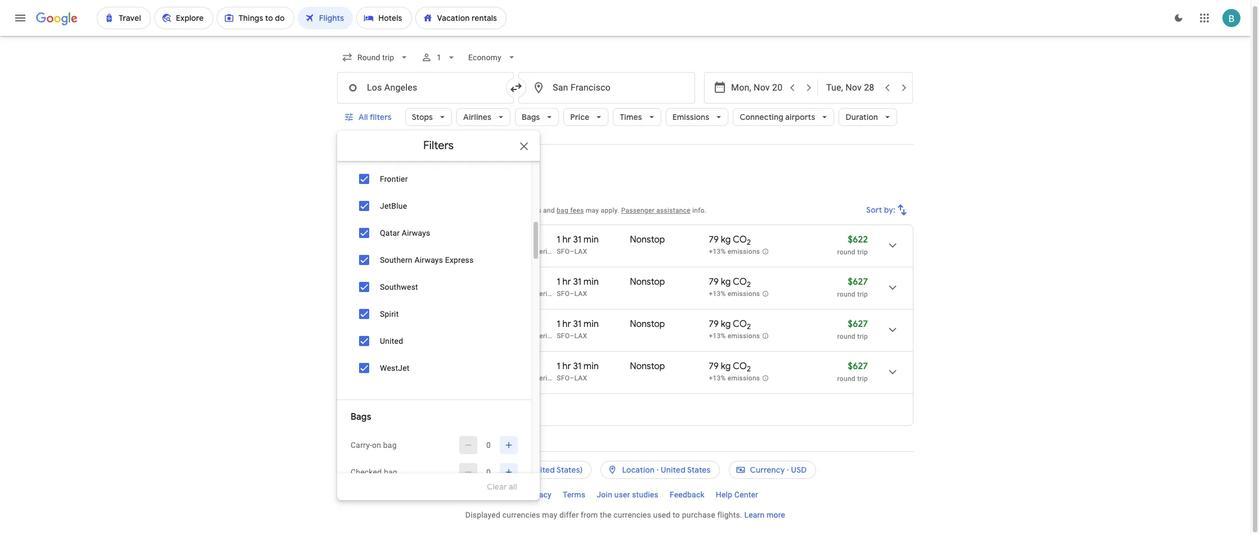 Task type: describe. For each thing, give the bounding box(es) containing it.
2 eagle from the top
[[561, 290, 578, 298]]

return
[[459, 160, 482, 170]]

displayed
[[466, 511, 501, 520]]

from
[[581, 511, 598, 520]]

optional
[[488, 207, 515, 215]]

westjet
[[380, 364, 410, 373]]

round inside $622 round trip
[[838, 248, 856, 256]]

flight details. leaves san francisco international airport at 9:56 am on tuesday, november 28 and arrives at los angeles international airport at 11:27 am on tuesday, november 28. image
[[880, 317, 907, 344]]

lax for 7:00 am
[[575, 290, 588, 298]]

kg for 7:00 am
[[721, 277, 731, 288]]

emissions for 7:00 am
[[728, 290, 761, 298]]

join user studies
[[597, 491, 659, 500]]

studies
[[633, 491, 659, 500]]

apply.
[[601, 207, 620, 215]]

12:24 pm
[[390, 234, 426, 246]]

passenger
[[622, 207, 655, 215]]

required
[[384, 207, 410, 215]]

1 emissions from the top
[[728, 248, 761, 256]]

about link
[[487, 486, 520, 504]]

may inside returning flights main content
[[586, 207, 599, 215]]

connecting
[[740, 112, 784, 122]]

currency
[[751, 465, 785, 475]]

nonstop flight. element for 2:14 pm
[[630, 361, 665, 374]]

taxes
[[412, 207, 429, 215]]

hr for 2:14 pm
[[563, 361, 571, 372]]

duration button
[[839, 104, 898, 131]]

nonstop for 7:00 am
[[630, 277, 665, 288]]

bag fees button
[[557, 207, 584, 215]]

about
[[493, 491, 514, 500]]

airports
[[786, 112, 816, 122]]

1 for 4th nonstop flight. element from the bottom of the returning flights main content
[[557, 234, 561, 246]]

privacy link
[[520, 486, 558, 504]]

states)
[[557, 465, 583, 475]]

0 for checked bag
[[487, 468, 491, 477]]

carry-on bag
[[351, 441, 397, 450]]

$627 round trip for 9:56 am
[[838, 319, 868, 341]]

english (united states)
[[499, 465, 583, 475]]

carry-
[[351, 441, 372, 450]]

airlines button
[[457, 104, 511, 131]]

79 for 7:00 am
[[709, 277, 719, 288]]

sort by: button
[[862, 197, 914, 224]]

airlines inside the "12:24 pm – operated by skywest airlines as american eagle"
[[494, 248, 518, 256]]

2 fees from the left
[[571, 207, 584, 215]]

2 for 7:00 am
[[747, 280, 751, 290]]

3 skywest from the top
[[466, 332, 492, 340]]

qatar airways
[[380, 229, 431, 238]]

1 vertical spatial to
[[673, 511, 680, 520]]

total duration 1 hr 31 min. element for 7:00 am
[[557, 277, 630, 289]]

returning flights main content
[[337, 154, 914, 435]]

1 sfo from the top
[[557, 248, 570, 256]]

2 currencies from the left
[[614, 511, 652, 520]]

states
[[688, 465, 711, 475]]

united for united
[[380, 337, 403, 346]]

none search field containing filters
[[337, 0, 914, 515]]

nonstop for 2:14 pm
[[630, 361, 665, 372]]

79 kg co 2 for 9:56 am
[[709, 319, 751, 332]]

2 skywest from the top
[[466, 290, 492, 298]]

1 kg from the top
[[721, 234, 731, 246]]

flights.
[[718, 511, 743, 520]]

sfo for 7:00 am
[[557, 290, 570, 298]]

1 vertical spatial bags
[[351, 412, 371, 423]]

times button
[[614, 104, 662, 131]]

frontier only image
[[474, 166, 518, 193]]

operated inside the "12:24 pm – operated by skywest airlines as american eagle"
[[426, 248, 455, 256]]

79 for 9:56 am
[[709, 319, 719, 330]]

hr for 7:00 am
[[563, 277, 571, 288]]

english
[[499, 465, 526, 475]]

skywest inside 2:14 pm operated by skywest airlines as american eagle
[[466, 375, 492, 382]]

language
[[456, 465, 493, 475]]

7:00 am
[[390, 277, 424, 288]]

$622 round trip
[[838, 234, 868, 256]]

frontier
[[380, 175, 408, 184]]

lax for 2:14 pm
[[575, 375, 588, 382]]

price
[[571, 112, 590, 122]]

stops button
[[405, 104, 452, 131]]

$627 round trip for 7:00 am
[[838, 277, 868, 299]]

american inside the "12:24 pm – operated by skywest airlines as american eagle"
[[529, 248, 559, 256]]

min for 9:56 am
[[584, 319, 599, 330]]

by:
[[885, 205, 896, 215]]

help center
[[716, 491, 759, 500]]

help
[[716, 491, 733, 500]]

operated by skywest airlines as american eagle for 9:56 am
[[426, 332, 578, 340]]

stops
[[412, 112, 433, 122]]

angeles
[[509, 160, 540, 170]]

1 for 9:56 am nonstop flight. element
[[557, 319, 561, 330]]

spirit
[[380, 310, 399, 319]]

southern
[[380, 256, 413, 265]]

1 fees from the left
[[436, 207, 450, 215]]

price button
[[564, 104, 609, 131]]

1 hr 31 min sfo – lax for 9:56 am
[[557, 319, 599, 340]]

round for 2:14 pm
[[838, 375, 856, 383]]

by inside 2:14 pm operated by skywest airlines as american eagle
[[457, 375, 464, 382]]

center
[[735, 491, 759, 500]]

feedback link
[[665, 486, 711, 504]]

1 total duration 1 hr 31 min. element from the top
[[557, 234, 630, 247]]

connecting airports
[[740, 112, 816, 122]]

and
[[543, 207, 555, 215]]

emissions button
[[666, 104, 729, 131]]

emissions for 9:56 am
[[728, 332, 761, 340]]

checked
[[351, 468, 382, 477]]

trip for 7:00 am
[[858, 291, 868, 299]]

qatar
[[380, 229, 400, 238]]

user
[[615, 491, 630, 500]]

1 min from the top
[[584, 234, 599, 246]]

nonstop for 9:56 am
[[630, 319, 665, 330]]

1 nonstop from the top
[[630, 234, 665, 246]]

2 for 9:56 am
[[747, 322, 751, 332]]

1 79 from the top
[[709, 234, 719, 246]]

2:14 pm
[[390, 361, 421, 372]]

+13% for 9:56 am
[[709, 332, 726, 340]]

2 as from the top
[[520, 290, 527, 298]]

jetblue
[[380, 202, 407, 211]]

duration
[[846, 112, 879, 122]]

$627 for 7:00 am
[[848, 277, 868, 288]]

Departure time: 2:14 PM. text field
[[390, 361, 421, 372]]

emissions for 2:14 pm
[[728, 375, 761, 383]]

on
[[372, 441, 381, 450]]

purchase
[[682, 511, 716, 520]]

$627 for 9:56 am
[[848, 319, 868, 330]]

– for 7:00 am
[[570, 290, 575, 298]]

$622
[[848, 234, 868, 246]]

operated by skywest airlines as american eagle for 7:00 am
[[426, 290, 578, 298]]

79 kg co 2 for 2:14 pm
[[709, 361, 751, 374]]

learn more link
[[745, 511, 786, 520]]

assistance
[[657, 207, 691, 215]]

learn
[[745, 511, 765, 520]]

southwest
[[380, 283, 418, 292]]

– for 9:56 am
[[570, 332, 575, 340]]

1 79 kg co 2 from the top
[[709, 234, 751, 247]]

total duration 1 hr 31 min. element for 9:56 am
[[557, 319, 630, 332]]

los
[[494, 160, 507, 170]]

2 operated from the top
[[426, 290, 455, 298]]

adult.
[[468, 207, 486, 215]]

times
[[620, 112, 642, 122]]

terms link
[[558, 486, 591, 504]]

sort by:
[[867, 205, 896, 215]]

eagle inside 2:14 pm operated by skywest airlines as american eagle
[[561, 375, 578, 382]]

operated inside 2:14 pm operated by skywest airlines as american eagle
[[426, 375, 455, 382]]

bags inside bags popup button
[[522, 112, 540, 122]]

returning
[[337, 189, 389, 203]]

1 inside 1 popup button
[[437, 53, 442, 62]]

3 eagle from the top
[[561, 332, 578, 340]]

checked bag
[[351, 468, 398, 477]]

help center link
[[711, 486, 764, 504]]

filters
[[370, 112, 392, 122]]

1 co from the top
[[733, 234, 747, 246]]

3 by from the top
[[457, 332, 464, 340]]

total duration 1 hr 31 min. element for 2:14 pm
[[557, 361, 630, 374]]

0 horizontal spatial may
[[543, 511, 558, 520]]

connecting airports button
[[733, 104, 835, 131]]

all filters
[[359, 112, 392, 122]]

hr for 9:56 am
[[563, 319, 571, 330]]



Task type: locate. For each thing, give the bounding box(es) containing it.
express
[[445, 256, 474, 265]]

2 31 from the top
[[574, 277, 582, 288]]

4 79 from the top
[[709, 361, 719, 372]]

3 +13% from the top
[[709, 332, 726, 340]]

bags up close dialog image
[[522, 112, 540, 122]]

0 horizontal spatial to
[[484, 160, 492, 170]]

2 79 from the top
[[709, 277, 719, 288]]

31 for 2:14 pm
[[574, 361, 582, 372]]

southern airways express only image
[[474, 247, 519, 274]]

627 US dollars text field
[[848, 361, 868, 372]]

trip for 9:56 am
[[858, 333, 868, 341]]

filters
[[424, 139, 454, 153]]

by inside the "12:24 pm – operated by skywest airlines as american eagle"
[[457, 248, 464, 256]]

airlines
[[464, 112, 492, 122], [494, 248, 518, 256], [494, 290, 518, 298], [494, 332, 518, 340], [494, 375, 518, 382]]

4 min from the top
[[584, 361, 599, 372]]

79 kg co 2 for 7:00 am
[[709, 277, 751, 290]]

2
[[747, 238, 751, 247], [747, 280, 751, 290], [747, 322, 751, 332], [747, 365, 751, 374]]

4 2 from the top
[[747, 365, 751, 374]]

trip inside $622 round trip
[[858, 248, 868, 256]]

1 horizontal spatial to
[[673, 511, 680, 520]]

$627 left flight details. leaves san francisco international airport at 7:00 am on tuesday, november 28 and arrives at los angeles international airport at 8:31 am on tuesday, november 28. icon
[[848, 277, 868, 288]]

sfo for 9:56 am
[[557, 332, 570, 340]]

None field
[[337, 47, 415, 68], [464, 47, 522, 68], [337, 47, 415, 68], [464, 47, 522, 68]]

1 0 from the top
[[487, 441, 491, 450]]

1 +13% from the top
[[709, 248, 726, 256]]

4 1 hr 31 min sfo – lax from the top
[[557, 361, 599, 382]]

+13% emissions for 2:14 pm
[[709, 375, 761, 383]]

+
[[430, 207, 434, 215]]

trip for 2:14 pm
[[858, 375, 868, 383]]

9:56 am
[[390, 319, 423, 330]]

trip down $627 text box
[[858, 375, 868, 383]]

1 horizontal spatial currencies
[[614, 511, 652, 520]]

1 nonstop flight. element from the top
[[630, 234, 665, 247]]

2 $627 from the top
[[848, 319, 868, 330]]

2 nonstop flight. element from the top
[[630, 277, 665, 289]]

flight details. leaves san francisco international airport at 12:24 pm on tuesday, november 28 and arrives at los angeles international airport at 1:55 pm on tuesday, november 28. image
[[880, 232, 907, 259]]

united left states
[[661, 465, 686, 475]]

2 vertical spatial $627 round trip
[[838, 361, 868, 383]]

627 US dollars text field
[[848, 319, 868, 330]]

3 nonstop from the top
[[630, 319, 665, 330]]

united states
[[661, 465, 711, 475]]

operated by skywest airlines as american eagle
[[426, 290, 578, 298], [426, 332, 578, 340]]

1 for nonstop flight. element related to 7:00 am
[[557, 277, 561, 288]]

currencies down join user studies link
[[614, 511, 652, 520]]

2 for 2:14 pm
[[747, 365, 751, 374]]

3 31 from the top
[[574, 319, 582, 330]]

change appearance image
[[1166, 5, 1193, 32]]

1 vertical spatial airways
[[415, 256, 443, 265]]

2 2 from the top
[[747, 280, 751, 290]]

feedback
[[670, 491, 705, 500]]

1 vertical spatial $627 round trip
[[838, 319, 868, 341]]

1 skywest from the top
[[466, 248, 492, 256]]

round
[[838, 248, 856, 256], [838, 291, 856, 299], [838, 333, 856, 341], [838, 375, 856, 383]]

nonstop
[[630, 234, 665, 246], [630, 277, 665, 288], [630, 319, 665, 330], [630, 361, 665, 372]]

bags button
[[515, 104, 559, 131]]

airways down leaves san francisco international airport at 12:24 pm on tuesday, november 28 and arrives at los angeles international airport at 1:55 pm on tuesday, november 28. element
[[415, 256, 443, 265]]

2 kg from the top
[[721, 277, 731, 288]]

fees right and
[[571, 207, 584, 215]]

0 for carry-on bag
[[487, 441, 491, 450]]

operated
[[426, 248, 455, 256], [426, 290, 455, 298], [426, 332, 455, 340], [426, 375, 455, 382]]

1 hr 31 min sfo – lax for 7:00 am
[[557, 277, 599, 298]]

– inside the "12:24 pm – operated by skywest airlines as american eagle"
[[428, 234, 434, 246]]

airways for southern
[[415, 256, 443, 265]]

Departure time: 12:24 PM. text field
[[390, 234, 426, 246]]

2 $627 round trip from the top
[[838, 319, 868, 341]]

eagle
[[561, 248, 578, 256], [561, 290, 578, 298], [561, 332, 578, 340], [561, 375, 578, 382]]

3 2 from the top
[[747, 322, 751, 332]]

0 vertical spatial operated by skywest airlines as american eagle
[[426, 290, 578, 298]]

sort
[[867, 205, 883, 215]]

1 as from the top
[[520, 248, 527, 256]]

trip down $622 text box
[[858, 248, 868, 256]]

kg for 9:56 am
[[721, 319, 731, 330]]

kg for 2:14 pm
[[721, 361, 731, 372]]

prices include required taxes + fees for 1 adult. optional charges and bag fees may apply. passenger assistance
[[337, 207, 691, 215]]

1 round from the top
[[838, 248, 856, 256]]

2 operated by skywest airlines as american eagle from the top
[[426, 332, 578, 340]]

1 vertical spatial $627
[[848, 319, 868, 330]]

3 min from the top
[[584, 319, 599, 330]]

2 +13% emissions from the top
[[709, 290, 761, 298]]

3 as from the top
[[520, 332, 527, 340]]

bag right checked on the left bottom of page
[[384, 468, 398, 477]]

2 total duration 1 hr 31 min. element from the top
[[557, 277, 630, 289]]

0 vertical spatial united
[[380, 337, 403, 346]]

0 horizontal spatial bags
[[351, 412, 371, 423]]

flight details. leaves san francisco international airport at 2:14 pm on tuesday, november 28 and arrives at los angeles international airport at 3:45 pm on tuesday, november 28. image
[[880, 359, 907, 386]]

currencies down privacy
[[503, 511, 540, 520]]

flight details. leaves san francisco international airport at 7:00 am on tuesday, november 28 and arrives at los angeles international airport at 8:31 am on tuesday, november 28. image
[[880, 274, 907, 301]]

round down $627 text box
[[838, 375, 856, 383]]

1 trip from the top
[[858, 248, 868, 256]]

to left los
[[484, 160, 492, 170]]

round down 627 us dollars text field
[[838, 291, 856, 299]]

the
[[600, 511, 612, 520]]

as
[[520, 248, 527, 256], [520, 290, 527, 298], [520, 332, 527, 340], [520, 375, 527, 382]]

nonstop flight. element for 7:00 am
[[630, 277, 665, 289]]

2 min from the top
[[584, 277, 599, 288]]

$627 round trip
[[838, 277, 868, 299], [838, 319, 868, 341], [838, 361, 868, 383]]

join
[[597, 491, 613, 500]]

2 sfo from the top
[[557, 290, 570, 298]]

2 hr from the top
[[563, 277, 571, 288]]

1 $627 round trip from the top
[[838, 277, 868, 299]]

by
[[457, 248, 464, 256], [457, 290, 464, 298], [457, 332, 464, 340], [457, 375, 464, 382]]

1 horizontal spatial bags
[[522, 112, 540, 122]]

4 sfo from the top
[[557, 375, 570, 382]]

3 round from the top
[[838, 333, 856, 341]]

1 vertical spatial bag
[[383, 441, 397, 450]]

2 co from the top
[[733, 277, 747, 288]]

0 vertical spatial may
[[586, 207, 599, 215]]

4 trip from the top
[[858, 375, 868, 383]]

southern airways express
[[380, 256, 474, 265]]

Departure time: 7:00 AM. text field
[[390, 277, 424, 288]]

emissions
[[728, 248, 761, 256], [728, 290, 761, 298], [728, 332, 761, 340], [728, 375, 761, 383]]

sfo
[[557, 248, 570, 256], [557, 290, 570, 298], [557, 332, 570, 340], [557, 375, 570, 382]]

+13% for 2:14 pm
[[709, 375, 726, 383]]

airways for qatar
[[402, 229, 431, 238]]

2 emissions from the top
[[728, 290, 761, 298]]

displayed currencies may differ from the currencies used to purchase flights. learn more
[[466, 511, 786, 520]]

trip down 627 us dollars text box
[[858, 333, 868, 341]]

kg
[[721, 234, 731, 246], [721, 277, 731, 288], [721, 319, 731, 330], [721, 361, 731, 372]]

operated by skywest airlines as american eagle up 2:14 pm operated by skywest airlines as american eagle
[[426, 332, 578, 340]]

0 vertical spatial bag
[[557, 207, 569, 215]]

may
[[586, 207, 599, 215], [543, 511, 558, 520]]

all
[[359, 112, 368, 122]]

to inside returning flights main content
[[484, 160, 492, 170]]

privacy
[[526, 491, 552, 500]]

Return text field
[[827, 73, 879, 103]]

total duration 1 hr 31 min. element
[[557, 234, 630, 247], [557, 277, 630, 289], [557, 319, 630, 332], [557, 361, 630, 374]]

usd
[[792, 465, 807, 475]]

$627 round trip left flight details. leaves san francisco international airport at 2:14 pm on tuesday, november 28 and arrives at los angeles international airport at 3:45 pm on tuesday, november 28. icon
[[838, 361, 868, 383]]

skywest
[[466, 248, 492, 256], [466, 290, 492, 298], [466, 332, 492, 340], [466, 375, 492, 382]]

1 2 from the top
[[747, 238, 751, 247]]

12:24 pm – operated by skywest airlines as american eagle
[[390, 234, 578, 256]]

0 horizontal spatial fees
[[436, 207, 450, 215]]

sfo for 2:14 pm
[[557, 375, 570, 382]]

+13% emissions for 9:56 am
[[709, 332, 761, 340]]

3 79 kg co 2 from the top
[[709, 319, 751, 332]]

1 horizontal spatial may
[[586, 207, 599, 215]]

0 vertical spatial $627 round trip
[[838, 277, 868, 299]]

0 up language
[[487, 441, 491, 450]]

1 hr from the top
[[563, 234, 571, 246]]

american
[[529, 248, 559, 256], [390, 290, 420, 298], [529, 290, 559, 298], [390, 332, 420, 340], [529, 332, 559, 340], [529, 375, 559, 382]]

0 vertical spatial bags
[[522, 112, 540, 122]]

may left apply.
[[586, 207, 599, 215]]

round down $622
[[838, 248, 856, 256]]

bag
[[557, 207, 569, 215], [383, 441, 397, 450], [384, 468, 398, 477]]

trip down 627 us dollars text field
[[858, 291, 868, 299]]

choose return to los angeles
[[428, 160, 540, 170]]

79 for 2:14 pm
[[709, 361, 719, 372]]

co for 2:14 pm
[[733, 361, 747, 372]]

passenger assistance button
[[622, 207, 691, 215]]

2 lax from the top
[[575, 290, 588, 298]]

1 by from the top
[[457, 248, 464, 256]]

4 by from the top
[[457, 375, 464, 382]]

None search field
[[337, 0, 914, 515]]

co for 7:00 am
[[733, 277, 747, 288]]

1 $627 from the top
[[848, 277, 868, 288]]

trip
[[858, 248, 868, 256], [858, 291, 868, 299], [858, 333, 868, 341], [858, 375, 868, 383]]

622 US dollars text field
[[848, 234, 868, 246]]

min for 2:14 pm
[[584, 361, 599, 372]]

Departure text field
[[732, 73, 783, 103]]

co for 9:56 am
[[733, 319, 747, 330]]

0
[[487, 441, 491, 450], [487, 468, 491, 477]]

3 sfo from the top
[[557, 332, 570, 340]]

united for united states
[[661, 465, 686, 475]]

$627 left flight details. leaves san francisco international airport at 2:14 pm on tuesday, november 28 and arrives at los angeles international airport at 3:45 pm on tuesday, november 28. icon
[[848, 361, 868, 372]]

as inside the "12:24 pm – operated by skywest airlines as american eagle"
[[520, 248, 527, 256]]

2 vertical spatial bag
[[384, 468, 398, 477]]

all filters button
[[337, 104, 401, 131]]

united down 9:56 am text field
[[380, 337, 403, 346]]

include
[[359, 207, 382, 215]]

Departure time: 9:56 AM. text field
[[390, 319, 423, 330]]

4 +13% emissions from the top
[[709, 375, 761, 383]]

3 $627 round trip from the top
[[838, 361, 868, 383]]

– for 2:14 pm
[[570, 375, 575, 382]]

as inside 2:14 pm operated by skywest airlines as american eagle
[[520, 375, 527, 382]]

1 horizontal spatial fees
[[571, 207, 584, 215]]

1
[[437, 53, 442, 62], [463, 207, 467, 215], [557, 234, 561, 246], [557, 277, 561, 288], [557, 319, 561, 330], [557, 361, 561, 372]]

3 kg from the top
[[721, 319, 731, 330]]

1 lax from the top
[[575, 248, 588, 256]]

+13% for 7:00 am
[[709, 290, 726, 298]]

31 for 9:56 am
[[574, 319, 582, 330]]

+13% emissions for 7:00 am
[[709, 290, 761, 298]]

more
[[767, 511, 786, 520]]

2 round from the top
[[838, 291, 856, 299]]

4 hr from the top
[[563, 361, 571, 372]]

nonstop flight. element for 9:56 am
[[630, 319, 665, 332]]

terms
[[563, 491, 586, 500]]

leaves san francisco international airport at 12:24 pm on tuesday, november 28 and arrives at los angeles international airport at 1:55 pm on tuesday, november 28. element
[[390, 234, 467, 246]]

3 $627 from the top
[[848, 361, 868, 372]]

united
[[380, 337, 403, 346], [661, 465, 686, 475]]

3 operated from the top
[[426, 332, 455, 340]]

to right used
[[673, 511, 680, 520]]

bag right and
[[557, 207, 569, 215]]

may left differ
[[543, 511, 558, 520]]

american inside 2:14 pm operated by skywest airlines as american eagle
[[529, 375, 559, 382]]

differ
[[560, 511, 579, 520]]

bag right on
[[383, 441, 397, 450]]

31 for 7:00 am
[[574, 277, 582, 288]]

1 vertical spatial 0
[[487, 468, 491, 477]]

0 horizontal spatial united
[[380, 337, 403, 346]]

0 vertical spatial airways
[[402, 229, 431, 238]]

4 31 from the top
[[574, 361, 582, 372]]

4 co from the top
[[733, 361, 747, 372]]

co
[[733, 234, 747, 246], [733, 277, 747, 288], [733, 319, 747, 330], [733, 361, 747, 372]]

currencies
[[503, 511, 540, 520], [614, 511, 652, 520]]

1 vertical spatial operated by skywest airlines as american eagle
[[426, 332, 578, 340]]

2 vertical spatial $627
[[848, 361, 868, 372]]

join user studies link
[[591, 486, 665, 504]]

0 horizontal spatial currencies
[[503, 511, 540, 520]]

0 vertical spatial 0
[[487, 441, 491, 450]]

3 lax from the top
[[575, 332, 588, 340]]

2 0 from the top
[[487, 468, 491, 477]]

0 vertical spatial $627
[[848, 277, 868, 288]]

location
[[623, 465, 655, 475]]

1 button
[[417, 44, 462, 71]]

$627 round trip up 627 us dollars text box
[[838, 277, 868, 299]]

(united
[[528, 465, 555, 475]]

3 total duration 1 hr 31 min. element from the top
[[557, 319, 630, 332]]

3 trip from the top
[[858, 333, 868, 341]]

lax for 9:56 am
[[575, 332, 588, 340]]

main menu image
[[14, 11, 27, 25]]

2 trip from the top
[[858, 291, 868, 299]]

1 horizontal spatial united
[[661, 465, 686, 475]]

–
[[428, 234, 434, 246], [570, 248, 575, 256], [570, 290, 575, 298], [570, 332, 575, 340], [570, 375, 575, 382]]

airlines inside 2:14 pm operated by skywest airlines as american eagle
[[494, 375, 518, 382]]

627 US dollars text field
[[848, 277, 868, 288]]

1 vertical spatial united
[[661, 465, 686, 475]]

hr
[[563, 234, 571, 246], [563, 277, 571, 288], [563, 319, 571, 330], [563, 361, 571, 372]]

bag inside returning flights main content
[[557, 207, 569, 215]]

$627 round trip up $627 text box
[[838, 319, 868, 341]]

3 hr from the top
[[563, 319, 571, 330]]

used
[[654, 511, 671, 520]]

for
[[452, 207, 461, 215]]

4 nonstop flight. element from the top
[[630, 361, 665, 374]]

airways down taxes
[[402, 229, 431, 238]]

4 skywest from the top
[[466, 375, 492, 382]]

4 as from the top
[[520, 375, 527, 382]]

1 operated by skywest airlines as american eagle from the top
[[426, 290, 578, 298]]

1 for 2:14 pm's nonstop flight. element
[[557, 361, 561, 372]]

round for 9:56 am
[[838, 333, 856, 341]]

flights
[[391, 189, 424, 203]]

1 1 hr 31 min sfo – lax from the top
[[557, 234, 599, 256]]

None text field
[[519, 72, 696, 104]]

3 nonstop flight. element from the top
[[630, 319, 665, 332]]

None text field
[[337, 72, 514, 104]]

3 +13% emissions from the top
[[709, 332, 761, 340]]

1 +13% emissions from the top
[[709, 248, 761, 256]]

4 lax from the top
[[575, 375, 588, 382]]

4 kg from the top
[[721, 361, 731, 372]]

2 +13% from the top
[[709, 290, 726, 298]]

4 79 kg co 2 from the top
[[709, 361, 751, 374]]

nonstop flight. element
[[630, 234, 665, 247], [630, 277, 665, 289], [630, 319, 665, 332], [630, 361, 665, 374]]

4 eagle from the top
[[561, 375, 578, 382]]

4 round from the top
[[838, 375, 856, 383]]

1 vertical spatial may
[[543, 511, 558, 520]]

1 31 from the top
[[574, 234, 582, 246]]

eagle inside the "12:24 pm – operated by skywest airlines as american eagle"
[[561, 248, 578, 256]]

3 79 from the top
[[709, 319, 719, 330]]

3 co from the top
[[733, 319, 747, 330]]

operated by skywest airlines as american eagle down southern airways express only image
[[426, 290, 578, 298]]

2 1 hr 31 min sfo – lax from the top
[[557, 277, 599, 298]]

round down 627 us dollars text box
[[838, 333, 856, 341]]

1 hr 31 min sfo – lax for 2:14 pm
[[557, 361, 599, 382]]

emissions
[[673, 112, 710, 122]]

4 +13% from the top
[[709, 375, 726, 383]]

airlines inside "popup button"
[[464, 112, 492, 122]]

2:14 pm operated by skywest airlines as american eagle
[[390, 361, 578, 382]]

2 nonstop from the top
[[630, 277, 665, 288]]

1 currencies from the left
[[503, 511, 540, 520]]

min for 7:00 am
[[584, 277, 599, 288]]

skywest inside the "12:24 pm – operated by skywest airlines as american eagle"
[[466, 248, 492, 256]]

$627 left flight details. leaves san francisco international airport at 9:56 am on tuesday, november 28 and arrives at los angeles international airport at 11:27 am on tuesday, november 28. image
[[848, 319, 868, 330]]

1 operated from the top
[[426, 248, 455, 256]]

round for 7:00 am
[[838, 291, 856, 299]]

close dialog image
[[518, 140, 531, 153]]

4 operated from the top
[[426, 375, 455, 382]]

airways
[[402, 229, 431, 238], [415, 256, 443, 265]]

0 vertical spatial to
[[484, 160, 492, 170]]

2 79 kg co 2 from the top
[[709, 277, 751, 290]]

fiji airways only image
[[474, 139, 518, 166]]

2 by from the top
[[457, 290, 464, 298]]

swap origin and destination. image
[[510, 81, 523, 95]]

$627
[[848, 277, 868, 288], [848, 319, 868, 330], [848, 361, 868, 372]]

bags up carry-
[[351, 412, 371, 423]]

0 left english
[[487, 468, 491, 477]]

fees right "+"
[[436, 207, 450, 215]]

1 hr 31 min sfo – lax
[[557, 234, 599, 256], [557, 277, 599, 298], [557, 319, 599, 340], [557, 361, 599, 382]]



Task type: vqa. For each thing, say whether or not it's contained in the screenshot.
OFFERS popup button
no



